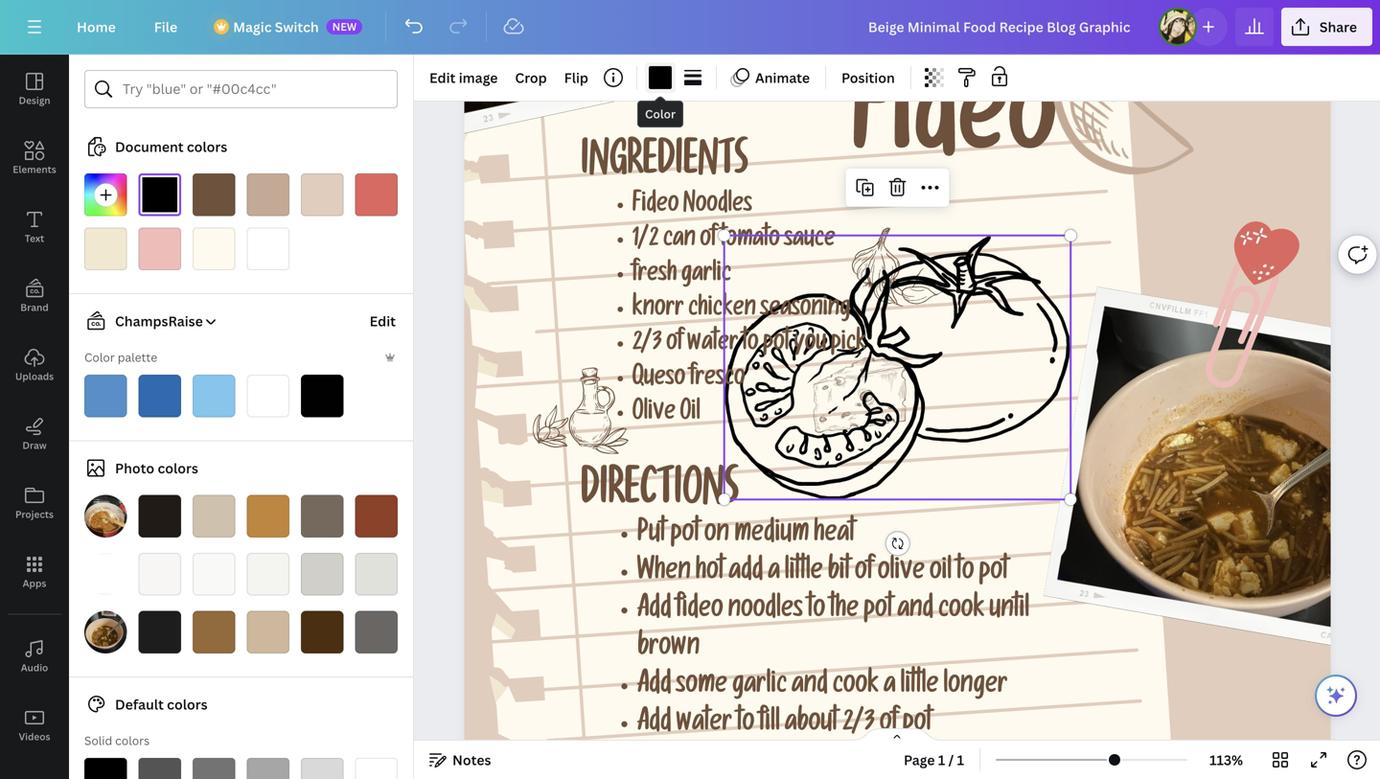 Task type: locate. For each thing, give the bounding box(es) containing it.
#725039 image
[[193, 174, 235, 216]]

1 horizontal spatial 2/3
[[843, 712, 875, 740]]

light gray #d9d9d9 image
[[301, 758, 344, 780]]

#f7f6f5 image
[[139, 553, 181, 596], [139, 553, 181, 596]]

1 vertical spatial cook
[[833, 674, 879, 702]]

of inside fideo noodles 1/2 can of tomato sauce
[[700, 229, 717, 255]]

draw button
[[0, 400, 69, 469]]

0 vertical spatial #ffffff image
[[247, 228, 290, 270]]

can
[[663, 229, 696, 255]]

0 vertical spatial edit
[[430, 69, 456, 87]]

0 horizontal spatial color
[[84, 349, 115, 365]]

projects
[[15, 508, 54, 521]]

knorr chicken seasoning 2/3 of water to pot you pick queso fresco olive oil
[[633, 298, 867, 428]]

1/2
[[633, 229, 659, 255]]

0 vertical spatial #ffffff image
[[247, 228, 290, 270]]

document
[[115, 138, 184, 156]]

design
[[19, 94, 50, 107]]

on
[[705, 522, 730, 550]]

colors for solid colors
[[115, 733, 150, 749]]

1 #ffffff image from the top
[[247, 228, 290, 270]]

0 vertical spatial water
[[687, 333, 739, 359]]

1 vertical spatial color
[[84, 349, 115, 365]]

#010101 image
[[301, 375, 344, 418]]

uploads
[[15, 370, 54, 383]]

0 vertical spatial cook
[[939, 598, 985, 626]]

#e1e1dc image
[[355, 553, 398, 596]]

chicken
[[689, 298, 756, 324]]

0 horizontal spatial a
[[768, 560, 780, 588]]

colors right photo
[[158, 459, 198, 477]]

brown
[[638, 636, 700, 664]]

#1d1d1e image
[[139, 611, 181, 654], [139, 611, 181, 654]]

pot
[[763, 333, 790, 359], [671, 522, 700, 550], [979, 560, 1009, 588], [864, 598, 893, 626], [903, 712, 932, 740]]

of right bit
[[855, 560, 873, 588]]

pick
[[831, 333, 867, 359]]

color for color palette
[[84, 349, 115, 365]]

of right can in the top of the page
[[700, 229, 717, 255]]

gray #a6a6a6 image
[[247, 758, 290, 780], [247, 758, 290, 780]]

#6a6663 image
[[355, 611, 398, 654], [355, 611, 398, 654]]

1 vertical spatial 2/3
[[843, 712, 875, 740]]

#75c6ef image
[[193, 375, 235, 418]]

file
[[154, 18, 178, 36]]

photo
[[115, 459, 154, 477]]

when
[[638, 560, 691, 588]]

1 horizontal spatial color
[[645, 106, 676, 122]]

notes
[[453, 751, 491, 769]]

#e5645e image
[[355, 174, 398, 216], [355, 174, 398, 216]]

show pages image
[[851, 728, 943, 743]]

#000000 image down document
[[139, 174, 181, 216]]

#c8a994 image
[[247, 174, 290, 216]]

edit image button
[[422, 62, 506, 93]]

add for add water to fill about 2/3 of pot
[[638, 712, 672, 740]]

new
[[332, 19, 357, 34]]

1 vertical spatial #ffffff image
[[247, 375, 290, 418]]

dark gray #545454 image
[[139, 758, 181, 780], [139, 758, 181, 780]]

pot inside add fideo noodles to the pot and cook until brown
[[864, 598, 893, 626]]

edit image
[[430, 69, 498, 87]]

#000000 image down document
[[139, 174, 181, 216]]

0 vertical spatial add
[[638, 598, 672, 626]]

1 vertical spatial edit
[[370, 312, 396, 330]]

0 vertical spatial and
[[898, 598, 934, 626]]

add a new color image
[[84, 174, 127, 216]]

#000000 image down main menu bar
[[649, 66, 672, 89]]

until
[[990, 598, 1030, 626]]

#78695c image
[[301, 495, 344, 538], [301, 495, 344, 538]]

1 vertical spatial #000000 image
[[139, 174, 181, 216]]

pot left on
[[671, 522, 700, 550]]

2 1 from the left
[[958, 751, 965, 769]]

of inside knorr chicken seasoning 2/3 of water to pot you pick queso fresco olive oil
[[667, 333, 683, 359]]

solid colors
[[84, 733, 150, 749]]

fideo for fideo noodles 1/2 can of tomato sauce
[[633, 194, 679, 220]]

0 horizontal spatial edit
[[370, 312, 396, 330]]

#fffaef image
[[193, 228, 235, 270], [193, 228, 235, 270]]

1 horizontal spatial #000000 image
[[649, 66, 672, 89]]

and down olive on the bottom of page
[[898, 598, 934, 626]]

#ffffff image
[[247, 228, 290, 270], [247, 375, 290, 418]]

#943c21 image
[[355, 495, 398, 538], [355, 495, 398, 538]]

color up ingredients
[[645, 106, 676, 122]]

0 horizontal spatial little
[[785, 560, 823, 588]]

3 add from the top
[[638, 712, 672, 740]]

1 add from the top
[[638, 598, 672, 626]]

1 vertical spatial and
[[792, 674, 828, 702]]

cook down oil
[[939, 598, 985, 626]]

0 vertical spatial garlic
[[682, 264, 732, 290]]

113%
[[1210, 751, 1244, 769]]

2 vertical spatial add
[[638, 712, 672, 740]]

1 1 from the left
[[939, 751, 946, 769]]

edit inside button
[[370, 312, 396, 330]]

home
[[77, 18, 116, 36]]

1 vertical spatial a
[[884, 674, 896, 702]]

1 left the /
[[939, 751, 946, 769]]

page
[[904, 751, 935, 769]]

0 vertical spatial 2/3
[[633, 333, 662, 359]]

of
[[700, 229, 717, 255], [667, 333, 683, 359], [855, 560, 873, 588], [880, 712, 898, 740]]

edit for edit
[[370, 312, 396, 330]]

color left palette
[[84, 349, 115, 365]]

#e4ccbc image
[[301, 174, 344, 216]]

to inside add fideo noodles to the pot and cook until brown
[[808, 598, 826, 626]]

1 vertical spatial #000000 image
[[139, 174, 181, 216]]

/
[[949, 751, 954, 769]]

fideo inside fideo noodles 1/2 can of tomato sauce
[[633, 194, 679, 220]]

water inside knorr chicken seasoning 2/3 of water to pot you pick queso fresco olive oil
[[687, 333, 739, 359]]

1 horizontal spatial cook
[[939, 598, 985, 626]]

colors right solid on the left bottom of the page
[[115, 733, 150, 749]]

pot left you
[[763, 333, 790, 359]]

of up the queso
[[667, 333, 683, 359]]

little left bit
[[785, 560, 823, 588]]

cook up about
[[833, 674, 879, 702]]

edit inside dropdown button
[[430, 69, 456, 87]]

fideo
[[852, 75, 1057, 188], [633, 194, 679, 220]]

to left 'the'
[[808, 598, 826, 626]]

oil
[[930, 560, 952, 588]]

some
[[676, 674, 728, 702]]

colors for document colors
[[187, 138, 227, 156]]

colors right default
[[167, 696, 208, 714]]

#ffffff image down #c8a994 image
[[247, 228, 290, 270]]

1 horizontal spatial #000000 image
[[649, 66, 672, 89]]

olive
[[633, 402, 676, 428]]

1 horizontal spatial a
[[884, 674, 896, 702]]

#221a16 image
[[139, 495, 181, 538], [139, 495, 181, 538]]

to
[[743, 333, 759, 359], [957, 560, 975, 588], [808, 598, 826, 626], [737, 712, 755, 740]]

#d2b799 image
[[247, 611, 290, 654], [247, 611, 290, 654]]

fresh garlic
[[633, 264, 732, 290]]

fideo for fideo
[[852, 75, 1057, 188]]

#000000 image down main menu bar
[[649, 66, 672, 89]]

gray #737373 image
[[193, 758, 235, 780], [193, 758, 235, 780]]

2/3 inside knorr chicken seasoning 2/3 of water to pot you pick queso fresco olive oil
[[633, 333, 662, 359]]

#4f2d0b image
[[301, 611, 344, 654], [301, 611, 344, 654]]

1 horizontal spatial fideo
[[852, 75, 1057, 188]]

image
[[459, 69, 498, 87]]

0 vertical spatial a
[[768, 560, 780, 588]]

colors up #725039 icon
[[187, 138, 227, 156]]

113% button
[[1196, 745, 1258, 776]]

tomato
[[721, 229, 780, 255]]

cook
[[939, 598, 985, 626], [833, 674, 879, 702]]

#166bb5 image
[[139, 375, 181, 418], [139, 375, 181, 418]]

crop button
[[508, 62, 555, 93]]

#986934 image
[[193, 611, 235, 654]]

black #000000 image
[[84, 758, 127, 780]]

#ffffff image right #75c6ef icon
[[247, 375, 290, 418]]

#4890cd image
[[84, 375, 127, 418], [84, 375, 127, 418]]

default colors
[[115, 696, 208, 714]]

1 horizontal spatial and
[[898, 598, 934, 626]]

add inside add fideo noodles to the pot and cook until brown
[[638, 598, 672, 626]]

1 horizontal spatial edit
[[430, 69, 456, 87]]

add a new color image
[[84, 174, 127, 216]]

ingredients
[[581, 145, 748, 188]]

main menu bar
[[0, 0, 1381, 55]]

knorr
[[633, 298, 684, 324]]

#f9f9f7 image
[[193, 553, 235, 596], [193, 553, 235, 596]]

1 vertical spatial little
[[901, 674, 939, 702]]

color
[[645, 106, 676, 122], [84, 349, 115, 365]]

water
[[687, 333, 739, 359], [676, 712, 732, 740]]

little
[[785, 560, 823, 588], [901, 674, 939, 702]]

water down some
[[676, 712, 732, 740]]

#725039 image
[[193, 174, 235, 216]]

#d0cfc8 image
[[301, 553, 344, 596], [301, 553, 344, 596]]

#c48433 image
[[247, 495, 290, 538]]

1 right the /
[[958, 751, 965, 769]]

text
[[25, 232, 44, 245]]

0 vertical spatial color
[[645, 106, 676, 122]]

to down chicken
[[743, 333, 759, 359]]

2/3 down knorr
[[633, 333, 662, 359]]

draw
[[22, 439, 47, 452]]

1 vertical spatial add
[[638, 674, 672, 702]]

#ffffff image right #75c6ef icon
[[247, 375, 290, 418]]

#ffffff image
[[247, 228, 290, 270], [247, 375, 290, 418]]

edit button
[[368, 302, 398, 340]]

and up about
[[792, 674, 828, 702]]

garlic up chicken
[[682, 264, 732, 290]]

and
[[898, 598, 934, 626], [792, 674, 828, 702]]

0 horizontal spatial fideo
[[633, 194, 679, 220]]

pot right 'the'
[[864, 598, 893, 626]]

#f3e8d0 image
[[84, 228, 127, 270], [84, 228, 127, 270]]

garlic
[[682, 264, 732, 290], [732, 674, 787, 702]]

seasoning
[[761, 298, 851, 324]]

#ffffff image down #c8a994 image
[[247, 228, 290, 270]]

position button
[[834, 62, 903, 93]]

elements button
[[0, 124, 69, 193]]

videos button
[[0, 691, 69, 760]]

#75c6ef image
[[193, 375, 235, 418]]

2 #ffffff image from the top
[[247, 375, 290, 418]]

colors for photo colors
[[158, 459, 198, 477]]

cook inside add fideo noodles to the pot and cook until brown
[[939, 598, 985, 626]]

light gray #d9d9d9 image
[[301, 758, 344, 780]]

garlic up fill
[[732, 674, 787, 702]]

and inside add fideo noodles to the pot and cook until brown
[[898, 598, 934, 626]]

0 horizontal spatial 1
[[939, 751, 946, 769]]

a up show pages image
[[884, 674, 896, 702]]

0 horizontal spatial and
[[792, 674, 828, 702]]

2 add from the top
[[638, 674, 672, 702]]

1 vertical spatial #ffffff image
[[247, 375, 290, 418]]

add
[[638, 598, 672, 626], [638, 674, 672, 702], [638, 712, 672, 740]]

#000000 image
[[649, 66, 672, 89], [139, 174, 181, 216]]

0 horizontal spatial 2/3
[[633, 333, 662, 359]]

1 horizontal spatial 1
[[958, 751, 965, 769]]

a
[[768, 560, 780, 588], [884, 674, 896, 702]]

2/3 right about
[[843, 712, 875, 740]]

#000000 image
[[649, 66, 672, 89], [139, 174, 181, 216]]

#d1c1ab image
[[193, 495, 235, 538], [193, 495, 235, 538]]

1 horizontal spatial little
[[901, 674, 939, 702]]

you
[[794, 333, 827, 359]]

uploads button
[[0, 331, 69, 400]]

0 vertical spatial fideo
[[852, 75, 1057, 188]]

water up fresco
[[687, 333, 739, 359]]

1 vertical spatial fideo
[[633, 194, 679, 220]]

#f6bbb7 image
[[139, 228, 181, 270]]

color palette
[[84, 349, 157, 365]]

2/3
[[633, 333, 662, 359], [843, 712, 875, 740]]

a right the add
[[768, 560, 780, 588]]

little up show pages image
[[901, 674, 939, 702]]

fideo noodles 1/2 can of tomato sauce
[[633, 194, 836, 255]]

document colors
[[115, 138, 227, 156]]



Task type: vqa. For each thing, say whether or not it's contained in the screenshot.
PAGE 2 / 2 button
no



Task type: describe. For each thing, give the bounding box(es) containing it.
put
[[638, 522, 666, 550]]

white #ffffff image
[[355, 758, 398, 780]]

#f4f4f1 image
[[247, 553, 290, 596]]

color for color
[[645, 106, 676, 122]]

#010101 image
[[301, 375, 344, 418]]

switch
[[275, 18, 319, 36]]

pot up until
[[979, 560, 1009, 588]]

fresh
[[633, 264, 677, 290]]

edit for edit image
[[430, 69, 456, 87]]

#ffffff image for second #ffffff icon from the bottom
[[247, 228, 290, 270]]

share button
[[1282, 8, 1373, 46]]

0 vertical spatial #000000 image
[[649, 66, 672, 89]]

heat
[[814, 522, 855, 550]]

0 horizontal spatial #000000 image
[[139, 174, 181, 216]]

bit
[[828, 560, 851, 588]]

canva assistant image
[[1325, 685, 1348, 708]]

text button
[[0, 193, 69, 262]]

position
[[842, 69, 895, 87]]

animate
[[756, 69, 810, 87]]

to left fill
[[737, 712, 755, 740]]

home link
[[61, 8, 131, 46]]

videos
[[19, 731, 50, 744]]

brand button
[[0, 262, 69, 331]]

magic switch
[[233, 18, 319, 36]]

pot up 'page'
[[903, 712, 932, 740]]

add fideo noodles to the pot and cook until brown
[[638, 598, 1030, 664]]

the
[[830, 598, 859, 626]]

1 vertical spatial water
[[676, 712, 732, 740]]

directions
[[581, 474, 739, 519]]

black #000000 image
[[84, 758, 127, 780]]

side panel tab list
[[0, 55, 69, 780]]

noodles
[[684, 194, 753, 220]]

#f6bbb7 image
[[139, 228, 181, 270]]

olive
[[878, 560, 925, 588]]

2 #ffffff image from the top
[[247, 375, 290, 418]]

1 #ffffff image from the top
[[247, 228, 290, 270]]

0 horizontal spatial cook
[[833, 674, 879, 702]]

elements
[[13, 163, 56, 176]]

queso
[[633, 368, 686, 394]]

design button
[[0, 55, 69, 124]]

solid
[[84, 733, 112, 749]]

put pot on medium heat
[[638, 522, 855, 550]]

olive oil hand drawn image
[[533, 368, 629, 454]]

page 1 / 1
[[904, 751, 965, 769]]

Try "blue" or "#00c4cc" search field
[[123, 71, 385, 107]]

champsraise
[[115, 312, 203, 330]]

share
[[1320, 18, 1358, 36]]

colors for default colors
[[167, 696, 208, 714]]

1 vertical spatial garlic
[[732, 674, 787, 702]]

0 vertical spatial little
[[785, 560, 823, 588]]

#f4f4f1 image
[[247, 553, 290, 596]]

add water to fill about 2/3 of pot
[[638, 712, 932, 740]]

apps button
[[0, 538, 69, 607]]

flip
[[564, 69, 589, 87]]

#e4ccbc image
[[301, 174, 344, 216]]

audio
[[21, 662, 48, 675]]

longer
[[944, 674, 1008, 702]]

about
[[785, 712, 838, 740]]

apps
[[23, 577, 46, 590]]

crop
[[515, 69, 547, 87]]

#986934 image
[[193, 611, 235, 654]]

fresco
[[690, 368, 746, 394]]

Design title text field
[[853, 8, 1151, 46]]

medium
[[734, 522, 810, 550]]

#c8a994 image
[[247, 174, 290, 216]]

add
[[729, 560, 764, 588]]

#c48433 image
[[247, 495, 290, 538]]

fideo
[[676, 598, 724, 626]]

projects button
[[0, 469, 69, 538]]

to right oil
[[957, 560, 975, 588]]

magic
[[233, 18, 272, 36]]

of down add some garlic and cook a little longer
[[880, 712, 898, 740]]

champsraise button
[[77, 310, 218, 333]]

add some garlic and cook a little longer
[[638, 674, 1008, 702]]

notes button
[[422, 745, 499, 776]]

audio button
[[0, 622, 69, 691]]

palette
[[118, 349, 157, 365]]

photo colors
[[115, 459, 198, 477]]

0 horizontal spatial #000000 image
[[139, 174, 181, 216]]

fill
[[759, 712, 780, 740]]

to inside knorr chicken seasoning 2/3 of water to pot you pick queso fresco olive oil
[[743, 333, 759, 359]]

flip button
[[557, 62, 596, 93]]

add for add fideo noodles to the pot and cook until brown
[[638, 598, 672, 626]]

white #ffffff image
[[355, 758, 398, 780]]

brand
[[20, 301, 49, 314]]

default
[[115, 696, 164, 714]]

file button
[[139, 8, 193, 46]]

when hot add a little bit of olive oil to pot
[[638, 560, 1009, 588]]

#e1e1dc image
[[355, 553, 398, 596]]

pot inside knorr chicken seasoning 2/3 of water to pot you pick queso fresco olive oil
[[763, 333, 790, 359]]

noodles
[[728, 598, 803, 626]]

#ffffff image for 1st #ffffff icon from the bottom of the page
[[247, 375, 290, 418]]

hot
[[696, 560, 724, 588]]

0 vertical spatial #000000 image
[[649, 66, 672, 89]]

oil
[[680, 402, 701, 428]]

add for add some garlic and cook a little longer
[[638, 674, 672, 702]]



